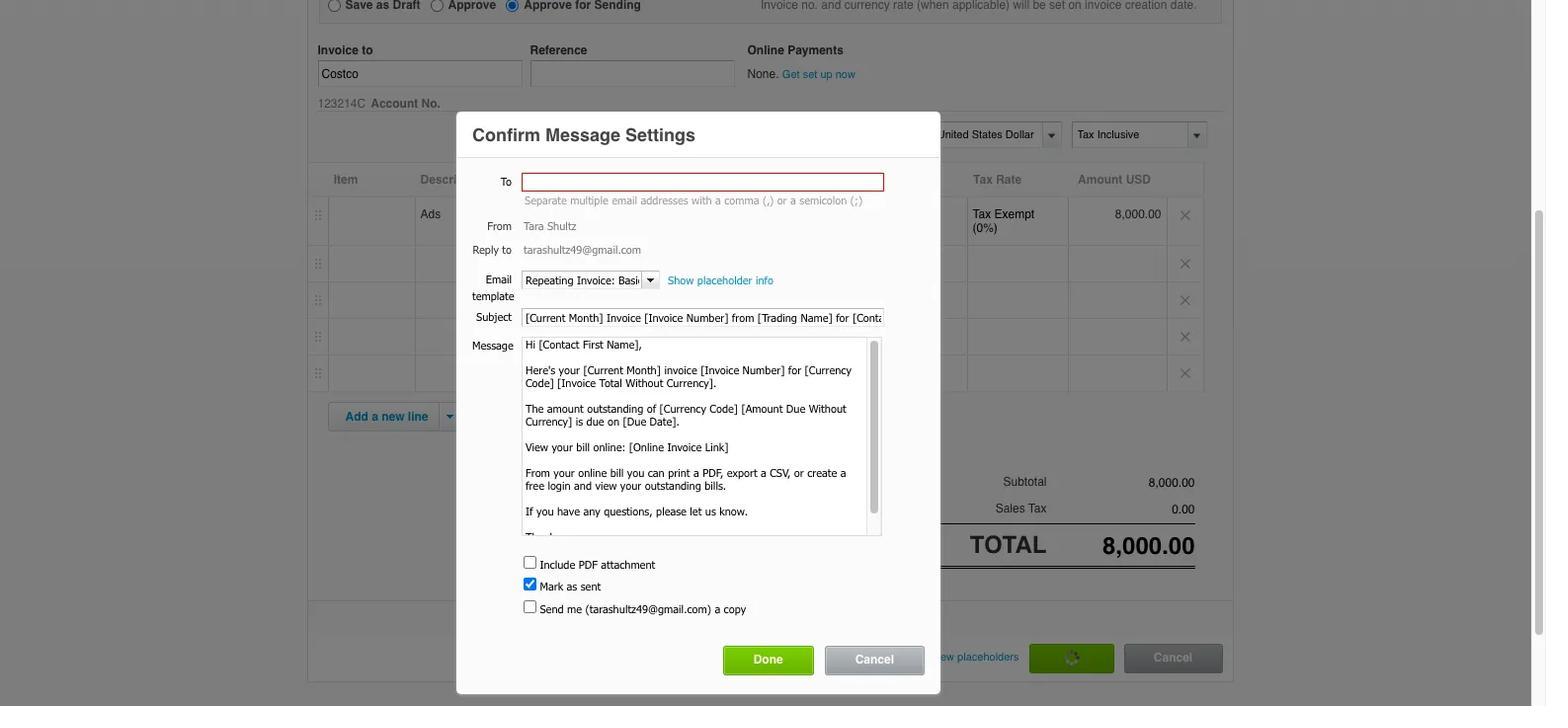 Task type: describe. For each thing, give the bounding box(es) containing it.
new
[[381, 410, 405, 424]]

mark as sent
[[536, 580, 601, 593]]

preview placeholders
[[916, 651, 1019, 664]]

amount
[[1078, 173, 1123, 187]]

total
[[970, 531, 1047, 559]]

include
[[540, 558, 575, 571]]

set
[[803, 68, 817, 81]]

preview placeholders link
[[916, 644, 1019, 671]]

tax rate
[[973, 173, 1022, 187]]

from
[[487, 219, 512, 232]]

mark
[[540, 580, 563, 593]]

add
[[345, 410, 368, 424]]

loading... image
[[1063, 650, 1079, 666]]

cancel button
[[855, 653, 914, 666]]

(,)
[[763, 194, 774, 206]]

Reference text field
[[530, 60, 734, 87]]

done
[[753, 653, 783, 666]]

unit
[[687, 173, 710, 187]]

Approve radio
[[430, 0, 443, 12]]

(;)
[[850, 194, 863, 206]]

to for reply to
[[502, 243, 512, 255]]

Approve for Sending radio
[[506, 0, 519, 12]]

tax for tax rate
[[973, 173, 993, 187]]

ads
[[420, 208, 441, 222]]

price
[[713, 173, 742, 187]]

email template
[[472, 272, 514, 302]]

separate multiple email addresses with a comma (,) or a semicolon (;)
[[525, 194, 863, 206]]

disc
[[766, 173, 791, 187]]

me
[[567, 603, 582, 615]]

none. get set up now
[[747, 67, 855, 81]]

show
[[668, 273, 694, 286]]

line
[[408, 410, 428, 424]]

sent
[[581, 580, 601, 593]]

amount usd
[[1078, 173, 1151, 187]]

placeholders
[[957, 651, 1019, 664]]

template
[[472, 290, 514, 302]]

unit price
[[687, 173, 742, 187]]

send
[[540, 603, 564, 615]]

get
[[782, 68, 800, 81]]

reply to
[[473, 243, 512, 255]]

advertising
[[862, 208, 920, 222]]

Hi [Contact First Name],  Here's your [Current Month] invoice [Invoice Number] for [Currency Code] [Invoice Total Without Currency].  The amount outstanding of [Currency Code] [Amount Due Without Currency] is due on [Due Date].  View your bill online: [Online Invoice Link]  From your online bill you can print a PDF, export a CSV, or create a free login and view your outstanding bills.  If you have any questions, please let us know.  Thanks, [Trading Name] text field
[[522, 337, 882, 536]]

include pdf attachment
[[536, 558, 655, 571]]

with
[[692, 194, 712, 206]]

show placeholder info
[[668, 273, 773, 286]]

a right with
[[715, 194, 721, 206]]

2 vertical spatial tax
[[1028, 501, 1047, 515]]

account for account
[[825, 173, 873, 187]]

online payments
[[747, 43, 844, 57]]

up
[[820, 68, 832, 81]]

%
[[794, 173, 805, 187]]

semicolon
[[799, 194, 847, 206]]

show placeholder info link
[[668, 273, 773, 286]]

none.
[[747, 67, 779, 81]]

-
[[855, 208, 859, 222]]

cancel link
[[1125, 645, 1222, 673]]

tax exempt (0%)
[[973, 208, 1035, 235]]

copy
[[724, 603, 746, 615]]

online
[[747, 43, 784, 57]]

1 delete line item image from the top
[[1167, 198, 1203, 234]]

reply
[[473, 243, 499, 255]]

email
[[486, 272, 512, 285]]

disc %
[[766, 173, 805, 187]]

reference
[[530, 43, 587, 57]]

0 horizontal spatial cancel
[[855, 653, 894, 666]]

qty
[[644, 173, 664, 187]]

addresses
[[641, 194, 688, 206]]

to
[[501, 175, 512, 188]]



Task type: locate. For each thing, give the bounding box(es) containing it.
to right the 'invoice' on the left top of the page
[[362, 43, 373, 57]]

comma
[[724, 194, 759, 206]]

sales
[[995, 501, 1025, 515]]

tax left exempt
[[973, 208, 991, 222]]

email
[[612, 194, 637, 206]]

tax for tax exempt (0%)
[[973, 208, 991, 222]]

rate
[[996, 173, 1022, 187]]

1 vertical spatial tax
[[973, 208, 991, 222]]

0 horizontal spatial message
[[472, 339, 513, 351]]

cancel inside cancel link
[[1154, 651, 1193, 665]]

a left copy
[[715, 603, 720, 615]]

None checkbox
[[524, 601, 536, 613]]

multiple
[[570, 194, 608, 206]]

get set up now link
[[782, 68, 855, 81]]

None checkbox
[[524, 556, 536, 569], [524, 578, 536, 591], [524, 556, 536, 569], [524, 578, 536, 591]]

0 vertical spatial message
[[545, 124, 620, 145]]

delete line item image
[[1167, 283, 1203, 318], [1167, 319, 1203, 355], [1167, 356, 1203, 392]]

more add line options... image
[[447, 415, 453, 419]]

2 delete line item image from the top
[[1167, 319, 1203, 355]]

1 vertical spatial delete line item image
[[1167, 319, 1203, 355]]

1 horizontal spatial account
[[825, 173, 873, 187]]

info
[[756, 273, 773, 286]]

no.
[[421, 97, 440, 111]]

1 vertical spatial message
[[472, 339, 513, 351]]

3 delete line item image from the top
[[1167, 356, 1203, 392]]

cancel
[[1154, 651, 1193, 665], [855, 653, 894, 666]]

pdf
[[579, 558, 598, 571]]

0 vertical spatial tax
[[973, 173, 993, 187]]

tara shultz
[[524, 219, 576, 232]]

item
[[334, 173, 358, 187]]

or
[[777, 194, 787, 206]]

tax
[[973, 173, 993, 187], [973, 208, 991, 222], [1028, 501, 1047, 515]]

1 vertical spatial delete line item image
[[1167, 246, 1203, 282]]

message up multiple
[[545, 124, 620, 145]]

tarashultz49@gmail.com
[[524, 243, 641, 255]]

add a new line
[[345, 410, 428, 424]]

tax right sales
[[1028, 501, 1047, 515]]

tax inside tax exempt (0%)
[[973, 208, 991, 222]]

add a new line link
[[333, 403, 440, 431]]

1 delete line item image from the top
[[1167, 283, 1203, 318]]

(tarashultz49@gmail.com)
[[585, 603, 711, 615]]

to for invoice to
[[362, 43, 373, 57]]

1 horizontal spatial message
[[545, 124, 620, 145]]

0 vertical spatial account
[[371, 97, 418, 111]]

as
[[567, 580, 577, 593]]

payments
[[787, 43, 844, 57]]

a right add on the bottom
[[372, 410, 378, 424]]

subtotal
[[1003, 476, 1047, 489]]

1 vertical spatial to
[[502, 243, 512, 255]]

2 vertical spatial delete line item image
[[1167, 356, 1203, 392]]

6000
[[825, 208, 852, 222]]

0 horizontal spatial to
[[362, 43, 373, 57]]

send me (tarashultz49@gmail.com) a copy
[[536, 603, 746, 615]]

2 delete line item image from the top
[[1167, 246, 1203, 282]]

to
[[362, 43, 373, 57], [502, 243, 512, 255]]

now
[[835, 68, 855, 81]]

message down subject
[[472, 339, 513, 351]]

confirm
[[472, 124, 540, 145]]

to right the reply
[[502, 243, 512, 255]]

0 horizontal spatial account
[[371, 97, 418, 111]]

None text field
[[318, 60, 522, 87], [906, 123, 1040, 148], [522, 173, 884, 192], [522, 308, 884, 327], [1047, 532, 1195, 560], [318, 60, 522, 87], [906, 123, 1040, 148], [522, 173, 884, 192], [522, 308, 884, 327], [1047, 532, 1195, 560]]

preview
[[916, 651, 954, 664]]

description
[[420, 173, 486, 187]]

message
[[545, 124, 620, 145], [472, 339, 513, 351]]

usd
[[1126, 173, 1151, 187]]

a
[[715, 194, 721, 206], [790, 194, 796, 206], [372, 410, 378, 424], [715, 603, 720, 615]]

1 vertical spatial account
[[825, 173, 873, 187]]

account no.
[[371, 97, 444, 111]]

invoice to
[[318, 43, 373, 57]]

1 horizontal spatial to
[[502, 243, 512, 255]]

confirm message settings
[[472, 124, 696, 145]]

subject
[[476, 310, 512, 323]]

(0%)
[[973, 222, 998, 235]]

account for account no.
[[371, 97, 418, 111]]

delete line item image
[[1167, 198, 1203, 234], [1167, 246, 1203, 282]]

placeholder
[[697, 273, 752, 286]]

8,000.00
[[1115, 208, 1161, 222]]

a right or
[[790, 194, 796, 206]]

attachment
[[601, 558, 655, 571]]

shultz
[[547, 219, 576, 232]]

settings
[[625, 124, 696, 145]]

6000 - advertising
[[825, 208, 920, 222]]

sales tax
[[995, 501, 1047, 515]]

account left no.
[[371, 97, 418, 111]]

separate
[[525, 194, 567, 206]]

0 vertical spatial to
[[362, 43, 373, 57]]

account up (;)
[[825, 173, 873, 187]]

1 horizontal spatial cancel
[[1154, 651, 1193, 665]]

account
[[371, 97, 418, 111], [825, 173, 873, 187]]

None text field
[[1072, 123, 1205, 148], [523, 271, 641, 288], [1047, 477, 1195, 490], [1047, 502, 1195, 516], [1072, 123, 1205, 148], [523, 271, 641, 288], [1047, 477, 1195, 490], [1047, 502, 1195, 516]]

Save as Draft radio
[[327, 0, 340, 12]]

exempt
[[994, 208, 1035, 222]]

123214c
[[318, 97, 366, 111]]

0 vertical spatial delete line item image
[[1167, 283, 1203, 318]]

tax left rate
[[973, 173, 993, 187]]

done button
[[753, 653, 803, 666]]

invoice
[[318, 43, 358, 57]]

tara
[[524, 219, 544, 232]]

0 vertical spatial delete line item image
[[1167, 198, 1203, 234]]



Task type: vqa. For each thing, say whether or not it's contained in the screenshot.
Account
yes



